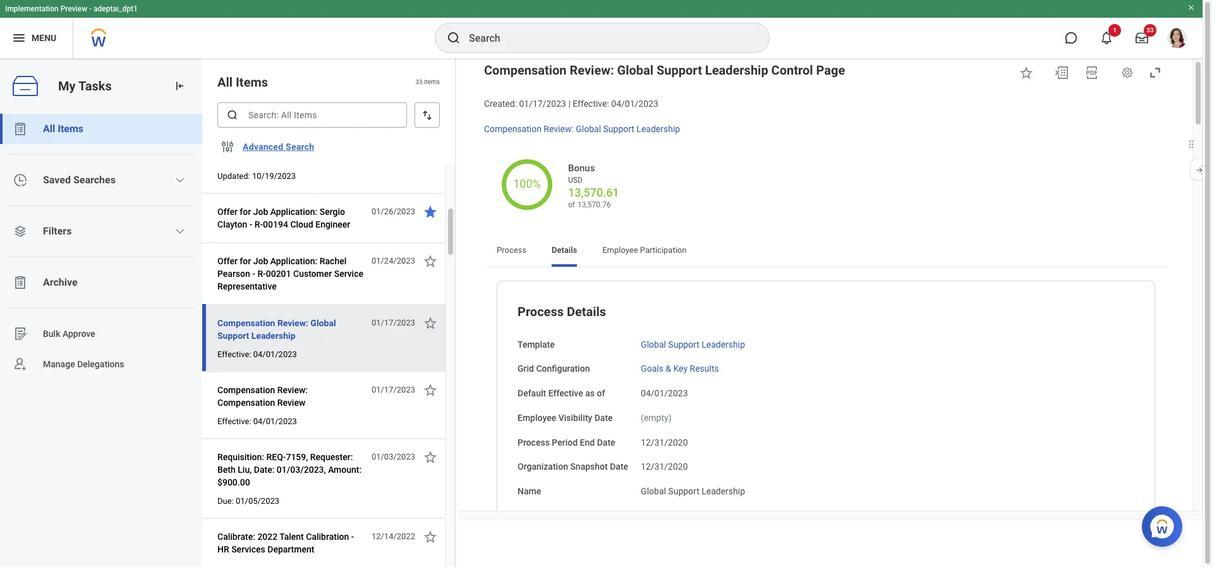 Task type: vqa. For each thing, say whether or not it's contained in the screenshot.
Feedback For Skills
no



Task type: describe. For each thing, give the bounding box(es) containing it.
filters
[[43, 225, 72, 237]]

implementation preview -   adeptai_dpt1
[[5, 4, 138, 13]]

my tasks element
[[0, 58, 202, 567]]

Search: All Items text field
[[217, 102, 407, 128]]

tasks
[[78, 78, 112, 93]]

global down created: 01/17/2023 | effective: 04/01/2023
[[576, 124, 601, 134]]

04/01/2023 inside process details group
[[641, 388, 688, 398]]

perspective image
[[13, 224, 28, 239]]

10/19/2023
[[252, 171, 296, 181]]

pearson
[[217, 269, 250, 279]]

fullscreen image
[[1148, 65, 1163, 80]]

support inside button
[[217, 331, 249, 341]]

delegations
[[77, 359, 124, 369]]

justify image
[[11, 30, 27, 46]]

review
[[277, 398, 306, 408]]

effective: up "requisition:" at the bottom left of the page
[[217, 417, 251, 426]]

1 vertical spatial date
[[597, 437, 616, 447]]

star image for offer for job application: sergio clayton ‎- r-00194 cloud engineer
[[423, 204, 438, 219]]

01/26/2023
[[372, 207, 415, 216]]

all items button
[[0, 114, 202, 144]]

requisition: req-7159, requester: beth liu, date: 01/03/2023, amount: $900.00 button
[[217, 450, 365, 490]]

01/17/2023 for compensation review: global support leadership
[[372, 318, 415, 328]]

profile logan mcneil image
[[1168, 28, 1188, 51]]

offer for offer for job application: rachel pearson ‎- r-00201 customer service representative
[[217, 256, 238, 266]]

bonus
[[568, 163, 595, 174]]

control
[[772, 63, 813, 78]]

created: 01/17/2023 | effective: 04/01/2023
[[484, 99, 659, 109]]

usd
[[568, 176, 583, 185]]

01/03/2023,
[[277, 465, 326, 475]]

calibration
[[306, 532, 349, 542]]

- inside menu banner
[[89, 4, 92, 13]]

compensation review: global support leadership inside button
[[217, 318, 336, 341]]

items inside 'button'
[[58, 123, 83, 135]]

0 vertical spatial compensation review: global support leadership
[[484, 124, 680, 134]]

filters button
[[0, 216, 202, 247]]

review: inside button
[[277, 318, 308, 328]]

organization
[[518, 462, 568, 472]]

preview
[[60, 4, 87, 13]]

due:
[[217, 496, 234, 506]]

chevron down image for saved searches
[[175, 175, 185, 185]]

‎- for pearson
[[252, 269, 255, 279]]

advanced search
[[243, 142, 314, 152]]

customer
[[293, 269, 332, 279]]

- inside calibrate: 2022 talent calibration - hr services department
[[351, 532, 354, 542]]

employee for employee visibility date
[[518, 413, 556, 423]]

saved searches
[[43, 174, 116, 186]]

effective
[[549, 388, 583, 398]]

configuration
[[536, 364, 590, 374]]

33 for 33
[[1147, 27, 1154, 34]]

all items inside 'button'
[[43, 123, 83, 135]]

12/31/2020 for organization snapshot date
[[641, 462, 688, 472]]

leadership inside compensation review: global support leadership
[[251, 331, 296, 341]]

grid configuration
[[518, 364, 590, 374]]

review: down search workday search field
[[570, 63, 614, 78]]

saved searches button
[[0, 165, 202, 195]]

offer for job application: sergio clayton ‎- r-00194 cloud engineer
[[217, 207, 350, 230]]

sergio
[[320, 207, 345, 217]]

33 button
[[1129, 24, 1157, 52]]

for for pearson
[[240, 256, 251, 266]]

snapshot
[[571, 462, 608, 472]]

01/17/2023 for compensation review: compensation review
[[372, 385, 415, 395]]

manage delegations link
[[0, 349, 202, 379]]

adeptai_dpt1
[[94, 4, 138, 13]]

menu banner
[[0, 0, 1203, 58]]

review: down |
[[544, 124, 574, 134]]

offer for job application: sergio clayton ‎- r-00194 cloud engineer button
[[217, 204, 365, 232]]

00201
[[266, 269, 291, 279]]

updated:
[[217, 171, 250, 181]]

calibrate: 2022 talent calibration - hr services department button
[[217, 529, 365, 557]]

goals
[[641, 364, 664, 374]]

effective: 04/01/2023 for support
[[217, 350, 297, 359]]

talent
[[280, 532, 304, 542]]

process details group
[[518, 301, 1135, 567]]

configure image
[[220, 139, 235, 154]]

12/31/2020 for process period end date
[[641, 437, 688, 447]]

due: 01/05/2023
[[217, 496, 279, 506]]

default effective as of element
[[641, 381, 688, 399]]

date:
[[254, 465, 275, 475]]

search
[[286, 142, 314, 152]]

13,570.76
[[578, 200, 611, 209]]

employee for employee participation
[[603, 245, 638, 255]]

items inside item list element
[[236, 75, 268, 90]]

list containing all items
[[0, 114, 202, 379]]

star image for calibrate: 2022 talent calibration - hr services department
[[423, 529, 438, 544]]

04/01/2023 down compensation review: global support leadership button
[[253, 350, 297, 359]]

33 for 33 items
[[416, 79, 423, 86]]

goals & key results
[[641, 364, 719, 374]]

organization snapshot date
[[518, 462, 629, 472]]

approve
[[63, 329, 95, 339]]

employee visibility date
[[518, 413, 613, 423]]

compensation inside compensation review: global support leadership link
[[484, 124, 542, 134]]

participation
[[640, 245, 687, 255]]

all inside item list element
[[217, 75, 233, 90]]

13,570.61
[[568, 186, 619, 199]]

employee participation
[[603, 245, 687, 255]]

1
[[1113, 27, 1117, 34]]

04/01/2023 down review
[[253, 417, 297, 426]]

01/24/2023
[[372, 256, 415, 266]]

(empty) for employee visibility date
[[641, 413, 672, 423]]

offer for job application: rachel pearson ‎- r-00201 customer service representative
[[217, 256, 364, 291]]

review: inside compensation review: compensation review
[[277, 385, 308, 395]]

requisition:
[[217, 452, 264, 462]]

process period end date element
[[641, 430, 688, 448]]

grid
[[518, 364, 534, 374]]

services
[[232, 544, 265, 554]]

&
[[666, 364, 671, 374]]

of for as
[[597, 388, 605, 398]]

description
[[518, 511, 563, 521]]

created:
[[484, 99, 517, 109]]

clipboard image
[[13, 275, 28, 290]]

sort image
[[421, 109, 434, 121]]

‎- for clayton
[[250, 219, 252, 230]]

01/03/2023
[[372, 452, 415, 462]]

global support leadership link
[[641, 337, 745, 349]]

process details
[[518, 304, 606, 319]]

04/01/2023 down compensation review: global support leadership control page
[[612, 99, 659, 109]]

33 items
[[416, 79, 440, 86]]

1 button
[[1093, 24, 1122, 52]]

tab list containing process
[[484, 236, 1168, 267]]

offer for offer for job application: sergio clayton ‎- r-00194 cloud engineer
[[217, 207, 238, 217]]

goals & key results link
[[641, 361, 719, 374]]

results
[[690, 364, 719, 374]]

compensation review: compensation review
[[217, 385, 308, 408]]

Search Workday  search field
[[469, 24, 744, 52]]

effective: right |
[[573, 99, 609, 109]]

bulk approve link
[[0, 319, 202, 349]]

requisition: req-7159, requester: beth liu, date: 01/03/2023, amount: $900.00
[[217, 452, 362, 487]]



Task type: locate. For each thing, give the bounding box(es) containing it.
star image right 01/26/2023
[[423, 204, 438, 219]]

process details button
[[518, 304, 606, 319]]

1 vertical spatial job
[[253, 256, 268, 266]]

template
[[518, 339, 555, 349]]

2 vertical spatial process
[[518, 437, 550, 447]]

page
[[817, 63, 845, 78]]

date
[[595, 413, 613, 423], [597, 437, 616, 447], [610, 462, 629, 472]]

1 vertical spatial details
[[567, 304, 606, 319]]

hr
[[217, 544, 229, 554]]

of right the as
[[597, 388, 605, 398]]

effective: 04/01/2023 down compensation review: global support leadership button
[[217, 350, 297, 359]]

compensation review: compensation review button
[[217, 383, 365, 410]]

archive button
[[0, 267, 202, 298]]

global down search workday search field
[[617, 63, 654, 78]]

chevron down image
[[175, 175, 185, 185], [175, 226, 185, 236]]

1 vertical spatial search image
[[226, 109, 239, 121]]

compensation review: global support leadership control page
[[484, 63, 845, 78]]

1 vertical spatial 12/31/2020
[[641, 462, 688, 472]]

1 vertical spatial compensation review: global support leadership
[[217, 318, 336, 341]]

rachel
[[320, 256, 347, 266]]

support inside name element
[[669, 486, 700, 496]]

department
[[268, 544, 314, 554]]

of left 13,570.76
[[568, 200, 575, 209]]

0 horizontal spatial compensation review: global support leadership
[[217, 318, 336, 341]]

bulk
[[43, 329, 60, 339]]

0 vertical spatial -
[[89, 4, 92, 13]]

for for clayton
[[240, 207, 251, 217]]

details
[[552, 245, 577, 255], [567, 304, 606, 319]]

process for process details
[[518, 304, 564, 319]]

r- up representative
[[258, 269, 266, 279]]

offer for job application: rachel pearson ‎- r-00201 customer service representative button
[[217, 254, 365, 294]]

export to excel image
[[1055, 65, 1070, 80]]

requester:
[[310, 452, 353, 462]]

details up configuration
[[567, 304, 606, 319]]

‎- inside offer for job application: sergio clayton ‎- r-00194 cloud engineer
[[250, 219, 252, 230]]

r- inside offer for job application: rachel pearson ‎- r-00201 customer service representative
[[258, 269, 266, 279]]

12/31/2020 down process period end date element
[[641, 462, 688, 472]]

7159,
[[286, 452, 308, 462]]

service
[[334, 269, 364, 279]]

compensation review: global support leadership button
[[217, 315, 365, 343]]

r- for 00201
[[258, 269, 266, 279]]

1 star image from the top
[[423, 204, 438, 219]]

process period end date
[[518, 437, 616, 447]]

1 vertical spatial all
[[43, 123, 55, 135]]

0 vertical spatial job
[[253, 207, 268, 217]]

1 vertical spatial offer
[[217, 256, 238, 266]]

04/01/2023 down '&'
[[641, 388, 688, 398]]

items
[[424, 79, 440, 86]]

1 chevron down image from the top
[[175, 175, 185, 185]]

1 vertical spatial all items
[[43, 123, 83, 135]]

leadership inside name element
[[702, 486, 745, 496]]

1 vertical spatial effective: 04/01/2023
[[217, 417, 297, 426]]

1 (empty) from the top
[[641, 413, 672, 423]]

1 horizontal spatial of
[[597, 388, 605, 398]]

user plus image
[[13, 357, 28, 372]]

$900.00
[[217, 477, 250, 487]]

period
[[552, 437, 578, 447]]

0 vertical spatial effective: 04/01/2023
[[217, 350, 297, 359]]

1 vertical spatial application:
[[270, 256, 318, 266]]

(empty)
[[641, 413, 672, 423], [641, 511, 672, 521]]

star image
[[1019, 65, 1034, 80], [423, 254, 438, 269], [423, 315, 438, 331], [423, 383, 438, 398]]

1 application: from the top
[[270, 207, 318, 217]]

star image right 12/14/2022
[[423, 529, 438, 544]]

application: inside offer for job application: rachel pearson ‎- r-00201 customer service representative
[[270, 256, 318, 266]]

0 horizontal spatial employee
[[518, 413, 556, 423]]

job inside offer for job application: sergio clayton ‎- r-00194 cloud engineer
[[253, 207, 268, 217]]

effective: up compensation review: compensation review
[[217, 350, 251, 359]]

3 star image from the top
[[423, 529, 438, 544]]

0 horizontal spatial search image
[[226, 109, 239, 121]]

1 horizontal spatial 33
[[1147, 27, 1154, 34]]

updated: 10/19/2023
[[217, 171, 296, 181]]

2 (empty) from the top
[[641, 511, 672, 521]]

manage
[[43, 359, 75, 369]]

date right 'snapshot'
[[610, 462, 629, 472]]

0 horizontal spatial all items
[[43, 123, 83, 135]]

job
[[253, 207, 268, 217], [253, 256, 268, 266]]

1 global support leadership from the top
[[641, 339, 745, 349]]

1 vertical spatial employee
[[518, 413, 556, 423]]

calibrate:
[[217, 532, 255, 542]]

global up goals
[[641, 339, 666, 349]]

compensation review: global support leadership down created: 01/17/2023 | effective: 04/01/2023
[[484, 124, 680, 134]]

0 horizontal spatial items
[[58, 123, 83, 135]]

visibility
[[559, 413, 593, 423]]

1 vertical spatial 01/17/2023
[[372, 318, 415, 328]]

0 horizontal spatial -
[[89, 4, 92, 13]]

2 job from the top
[[253, 256, 268, 266]]

manage delegations
[[43, 359, 124, 369]]

inbox large image
[[1136, 32, 1149, 44]]

0 vertical spatial offer
[[217, 207, 238, 217]]

global down customer
[[311, 318, 336, 328]]

effective: up updated: on the left of the page
[[217, 154, 251, 163]]

for up the clayton
[[240, 207, 251, 217]]

global support leadership down organization snapshot date element
[[641, 486, 745, 496]]

100%
[[514, 177, 541, 190]]

1 vertical spatial of
[[597, 388, 605, 398]]

search image
[[446, 30, 462, 46], [226, 109, 239, 121]]

2 chevron down image from the top
[[175, 226, 185, 236]]

0 vertical spatial global support leadership
[[641, 339, 745, 349]]

0 horizontal spatial all
[[43, 123, 55, 135]]

08/08/2023
[[253, 154, 297, 163]]

0 vertical spatial date
[[595, 413, 613, 423]]

0 vertical spatial of
[[568, 200, 575, 209]]

offer up the 'pearson'
[[217, 256, 238, 266]]

job for 00201
[[253, 256, 268, 266]]

(empty) for description
[[641, 511, 672, 521]]

0 vertical spatial for
[[240, 207, 251, 217]]

of for 13,570.61
[[568, 200, 575, 209]]

application: for cloud
[[270, 207, 318, 217]]

33 left items
[[416, 79, 423, 86]]

for inside offer for job application: rachel pearson ‎- r-00201 customer service representative
[[240, 256, 251, 266]]

1 horizontal spatial employee
[[603, 245, 638, 255]]

chevron down image left the clayton
[[175, 226, 185, 236]]

r-
[[255, 219, 263, 230], [258, 269, 266, 279]]

1 horizontal spatial -
[[351, 532, 354, 542]]

date right end
[[597, 437, 616, 447]]

effective: 04/01/2023 for review
[[217, 417, 297, 426]]

application: up cloud
[[270, 207, 318, 217]]

- right calibration
[[351, 532, 354, 542]]

0 vertical spatial all items
[[217, 75, 268, 90]]

r- right the clayton
[[255, 219, 263, 230]]

of inside process details group
[[597, 388, 605, 398]]

00194
[[263, 219, 288, 230]]

close environment banner image
[[1188, 4, 1196, 11]]

of inside bonus usd 13,570.61 of 13,570.76
[[568, 200, 575, 209]]

for inside offer for job application: sergio clayton ‎- r-00194 cloud engineer
[[240, 207, 251, 217]]

1 vertical spatial star image
[[423, 450, 438, 465]]

0 vertical spatial star image
[[423, 204, 438, 219]]

date for visibility
[[595, 413, 613, 423]]

global support leadership up goals & key results link
[[641, 339, 745, 349]]

clock check image
[[13, 173, 28, 188]]

saved
[[43, 174, 71, 186]]

0 horizontal spatial of
[[568, 200, 575, 209]]

effective: 08/08/2023
[[217, 154, 297, 163]]

1 vertical spatial 33
[[416, 79, 423, 86]]

1 vertical spatial items
[[58, 123, 83, 135]]

0 vertical spatial search image
[[446, 30, 462, 46]]

star image
[[423, 204, 438, 219], [423, 450, 438, 465], [423, 529, 438, 544]]

1 job from the top
[[253, 207, 268, 217]]

2 star image from the top
[[423, 450, 438, 465]]

0 vertical spatial 12/31/2020
[[641, 437, 688, 447]]

2 offer from the top
[[217, 256, 238, 266]]

12/31/2020 up organization snapshot date element
[[641, 437, 688, 447]]

all right clipboard icon
[[43, 123, 55, 135]]

0 vertical spatial 33
[[1147, 27, 1154, 34]]

0 vertical spatial ‎-
[[250, 219, 252, 230]]

chevron down image for filters
[[175, 226, 185, 236]]

all items inside item list element
[[217, 75, 268, 90]]

global support leadership for name element
[[641, 486, 745, 496]]

archive
[[43, 276, 78, 288]]

r- inside offer for job application: sergio clayton ‎- r-00194 cloud engineer
[[255, 219, 263, 230]]

beth
[[217, 465, 236, 475]]

2 vertical spatial star image
[[423, 529, 438, 544]]

1 vertical spatial ‎-
[[252, 269, 255, 279]]

employee left participation on the right top of page
[[603, 245, 638, 255]]

‎- inside offer for job application: rachel pearson ‎- r-00201 customer service representative
[[252, 269, 255, 279]]

job up 00201
[[253, 256, 268, 266]]

1 vertical spatial chevron down image
[[175, 226, 185, 236]]

2 application: from the top
[[270, 256, 318, 266]]

0 vertical spatial process
[[497, 245, 527, 255]]

item list element
[[202, 58, 456, 567]]

01/05/2023
[[236, 496, 279, 506]]

for up the 'pearson'
[[240, 256, 251, 266]]

1 horizontal spatial items
[[236, 75, 268, 90]]

tab list
[[484, 236, 1168, 267]]

name
[[518, 486, 541, 496]]

0 vertical spatial employee
[[603, 245, 638, 255]]

0 vertical spatial application:
[[270, 207, 318, 217]]

details up 'process details' "button"
[[552, 245, 577, 255]]

advanced
[[243, 142, 283, 152]]

‎- right the clayton
[[250, 219, 252, 230]]

date down the as
[[595, 413, 613, 423]]

01/17/2023
[[519, 99, 566, 109], [372, 318, 415, 328], [372, 385, 415, 395]]

search image inside menu banner
[[446, 30, 462, 46]]

list
[[0, 114, 202, 379]]

all items
[[217, 75, 268, 90], [43, 123, 83, 135]]

33 left profile logan mcneil icon
[[1147, 27, 1154, 34]]

1 12/31/2020 from the top
[[641, 437, 688, 447]]

0 vertical spatial chevron down image
[[175, 175, 185, 185]]

2 global support leadership from the top
[[641, 486, 745, 496]]

12/14/2022
[[372, 532, 415, 541]]

process for process period end date
[[518, 437, 550, 447]]

employee inside tab list
[[603, 245, 638, 255]]

2 effective: 04/01/2023 from the top
[[217, 417, 297, 426]]

33 inside item list element
[[416, 79, 423, 86]]

name element
[[641, 479, 745, 497]]

0 vertical spatial items
[[236, 75, 268, 90]]

items
[[236, 75, 268, 90], [58, 123, 83, 135]]

clipboard image
[[13, 121, 28, 137]]

1 vertical spatial -
[[351, 532, 354, 542]]

1 horizontal spatial all
[[217, 75, 233, 90]]

0 vertical spatial (empty)
[[641, 413, 672, 423]]

leadership
[[706, 63, 769, 78], [637, 124, 680, 134], [251, 331, 296, 341], [702, 339, 745, 349], [702, 486, 745, 496]]

review: up review
[[277, 385, 308, 395]]

0 vertical spatial r-
[[255, 219, 263, 230]]

menu button
[[0, 18, 73, 58]]

0 horizontal spatial 33
[[416, 79, 423, 86]]

1 offer from the top
[[217, 207, 238, 217]]

global down organization snapshot date element
[[641, 486, 666, 496]]

global inside button
[[311, 318, 336, 328]]

all inside 'button'
[[43, 123, 55, 135]]

0 vertical spatial 01/17/2023
[[519, 99, 566, 109]]

33 inside button
[[1147, 27, 1154, 34]]

support
[[657, 63, 702, 78], [603, 124, 635, 134], [217, 331, 249, 341], [669, 339, 700, 349], [669, 486, 700, 496]]

all right transformation import icon
[[217, 75, 233, 90]]

rename image
[[13, 326, 28, 341]]

application: inside offer for job application: sergio clayton ‎- r-00194 cloud engineer
[[270, 207, 318, 217]]

date for snapshot
[[610, 462, 629, 472]]

implementation
[[5, 4, 59, 13]]

cloud
[[290, 219, 313, 230]]

effective: 04/01/2023 down compensation review: compensation review
[[217, 417, 297, 426]]

effective: 04/01/2023
[[217, 350, 297, 359], [217, 417, 297, 426]]

1 horizontal spatial compensation review: global support leadership
[[484, 124, 680, 134]]

process inside tab list
[[497, 245, 527, 255]]

(empty) down name element
[[641, 511, 672, 521]]

application: for customer
[[270, 256, 318, 266]]

1 vertical spatial global support leadership
[[641, 486, 745, 496]]

‎- up representative
[[252, 269, 255, 279]]

my
[[58, 78, 76, 93]]

1 vertical spatial for
[[240, 256, 251, 266]]

2022
[[258, 532, 278, 542]]

process for process
[[497, 245, 527, 255]]

1 effective: 04/01/2023 from the top
[[217, 350, 297, 359]]

global support leadership for global support leadership link
[[641, 339, 745, 349]]

global
[[617, 63, 654, 78], [576, 124, 601, 134], [311, 318, 336, 328], [641, 339, 666, 349], [641, 486, 666, 496]]

2 vertical spatial 01/17/2023
[[372, 385, 415, 395]]

chevron down image left updated: on the left of the page
[[175, 175, 185, 185]]

job inside offer for job application: rachel pearson ‎- r-00201 customer service representative
[[253, 256, 268, 266]]

gear image
[[1122, 66, 1134, 79]]

advanced search button
[[238, 134, 319, 159]]

2 12/31/2020 from the top
[[641, 462, 688, 472]]

key
[[674, 364, 688, 374]]

04/01/2023
[[612, 99, 659, 109], [253, 350, 297, 359], [641, 388, 688, 398], [253, 417, 297, 426]]

1 horizontal spatial all items
[[217, 75, 268, 90]]

offer inside offer for job application: rachel pearson ‎- r-00201 customer service representative
[[217, 256, 238, 266]]

0 vertical spatial details
[[552, 245, 577, 255]]

1 vertical spatial r-
[[258, 269, 266, 279]]

details inside tab list
[[552, 245, 577, 255]]

star image right 01/03/2023
[[423, 450, 438, 465]]

1 for from the top
[[240, 207, 251, 217]]

application: up 00201
[[270, 256, 318, 266]]

0 vertical spatial all
[[217, 75, 233, 90]]

1 vertical spatial process
[[518, 304, 564, 319]]

calibrate: 2022 talent calibration - hr services department
[[217, 532, 354, 554]]

2 for from the top
[[240, 256, 251, 266]]

(empty) up process period end date element
[[641, 413, 672, 423]]

compensation review: global support leadership down representative
[[217, 318, 336, 341]]

my tasks
[[58, 78, 112, 93]]

job up 00194
[[253, 207, 268, 217]]

effective:
[[573, 99, 609, 109], [217, 154, 251, 163], [217, 350, 251, 359], [217, 417, 251, 426]]

transformation import image
[[173, 80, 186, 92]]

end
[[580, 437, 595, 447]]

2 vertical spatial date
[[610, 462, 629, 472]]

liu,
[[238, 465, 252, 475]]

compensation inside compensation review: global support leadership button
[[217, 318, 275, 328]]

employee inside process details group
[[518, 413, 556, 423]]

offer up the clayton
[[217, 207, 238, 217]]

as
[[586, 388, 595, 398]]

job for 00194
[[253, 207, 268, 217]]

review: down offer for job application: rachel pearson ‎- r-00201 customer service representative button at the left of page
[[277, 318, 308, 328]]

bonus usd 13,570.61 of 13,570.76
[[568, 163, 619, 209]]

global support leadership
[[641, 339, 745, 349], [641, 486, 745, 496]]

offer inside offer for job application: sergio clayton ‎- r-00194 cloud engineer
[[217, 207, 238, 217]]

1 horizontal spatial search image
[[446, 30, 462, 46]]

global inside name element
[[641, 486, 666, 496]]

default effective as of
[[518, 388, 605, 398]]

notifications large image
[[1101, 32, 1113, 44]]

employee down default
[[518, 413, 556, 423]]

r- for 00194
[[255, 219, 263, 230]]

1 vertical spatial (empty)
[[641, 511, 672, 521]]

- right the preview
[[89, 4, 92, 13]]

compensation review: global support leadership
[[484, 124, 680, 134], [217, 318, 336, 341]]

engineer
[[316, 219, 350, 230]]

menu
[[32, 33, 56, 43]]

view printable version (pdf) image
[[1085, 65, 1100, 80]]

details inside group
[[567, 304, 606, 319]]

organization snapshot date element
[[641, 454, 688, 473]]

12/31/2020
[[641, 437, 688, 447], [641, 462, 688, 472]]



